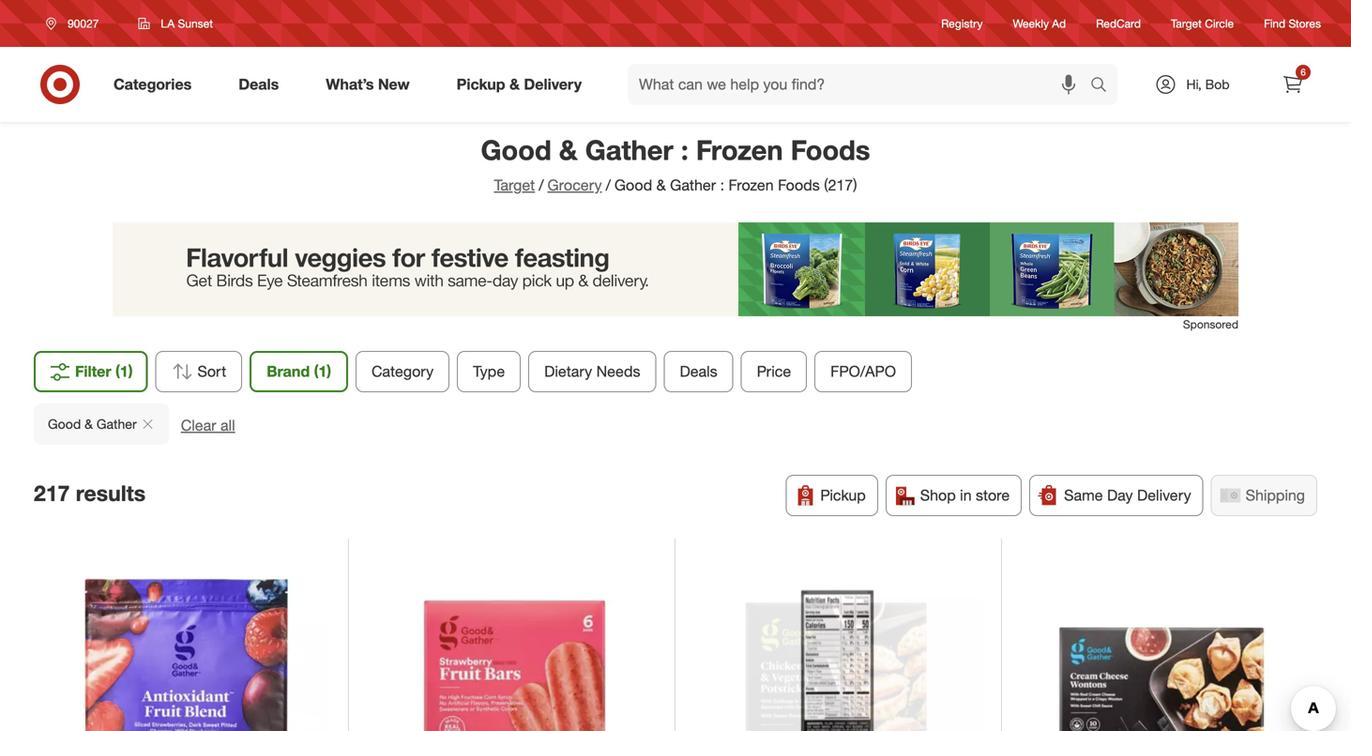 Task type: locate. For each thing, give the bounding box(es) containing it.
same
[[1065, 486, 1104, 505]]

1 horizontal spatial (1)
[[314, 362, 331, 381]]

frozen strawberry fruit bars - 16.5oz/6ct - good & gather™ image
[[368, 557, 657, 731], [368, 557, 657, 731]]

categories
[[114, 75, 192, 93]]

stores
[[1289, 16, 1322, 30]]

category button
[[356, 351, 450, 392]]

target left circle
[[1172, 16, 1202, 30]]

0 horizontal spatial pickup
[[457, 75, 506, 93]]

target inside the target circle link
[[1172, 16, 1202, 30]]

same day delivery
[[1065, 486, 1192, 505]]

foods
[[791, 133, 871, 167], [778, 176, 820, 194]]

registry link
[[942, 15, 983, 32]]

(217)
[[824, 176, 858, 194]]

good down filter (1) button
[[48, 416, 81, 432]]

1 / from the left
[[539, 176, 544, 194]]

frozen
[[696, 133, 784, 167], [729, 176, 774, 194]]

frozen chicken and vegetable potstickers - 12oz - good & gather™ image
[[694, 557, 983, 731], [694, 557, 983, 731]]

1 horizontal spatial target
[[1172, 16, 1202, 30]]

1 vertical spatial pickup
[[821, 486, 866, 505]]

good for good & gather
[[48, 416, 81, 432]]

ad
[[1053, 16, 1067, 30]]

1 vertical spatial :
[[721, 176, 725, 194]]

weekly
[[1013, 16, 1050, 30]]

&
[[510, 75, 520, 93], [559, 133, 578, 167], [657, 176, 666, 194], [85, 416, 93, 432]]

target circle link
[[1172, 15, 1235, 32]]

1 vertical spatial delivery
[[1138, 486, 1192, 505]]

delivery inside button
[[1138, 486, 1192, 505]]

1 horizontal spatial delivery
[[1138, 486, 1192, 505]]

2 vertical spatial good
[[48, 416, 81, 432]]

pickup for pickup
[[821, 486, 866, 505]]

pickup
[[457, 75, 506, 93], [821, 486, 866, 505]]

0 vertical spatial delivery
[[524, 75, 582, 93]]

what's
[[326, 75, 374, 93]]

(1) inside button
[[115, 362, 133, 381]]

day
[[1108, 486, 1134, 505]]

& for good & gather : frozen foods target / grocery / good & gather : frozen foods (217)
[[559, 133, 578, 167]]

0 vertical spatial target
[[1172, 16, 1202, 30]]

gather inside button
[[97, 416, 137, 432]]

90027 button
[[34, 7, 119, 40]]

0 horizontal spatial good
[[48, 416, 81, 432]]

in
[[961, 486, 972, 505]]

delivery for same day delivery
[[1138, 486, 1192, 505]]

deals left price
[[680, 362, 718, 381]]

deals left what's
[[239, 75, 279, 93]]

2 vertical spatial gather
[[97, 416, 137, 432]]

1 horizontal spatial /
[[606, 176, 611, 194]]

search button
[[1082, 64, 1128, 109]]

1 horizontal spatial good
[[481, 133, 552, 167]]

(1) for brand (1)
[[314, 362, 331, 381]]

1 horizontal spatial pickup
[[821, 486, 866, 505]]

(1) right brand
[[314, 362, 331, 381]]

deals
[[239, 75, 279, 93], [680, 362, 718, 381]]

gather up advertisement region
[[670, 176, 716, 194]]

gather down filter (1)
[[97, 416, 137, 432]]

1 vertical spatial deals
[[680, 362, 718, 381]]

2 / from the left
[[606, 176, 611, 194]]

/ right grocery
[[606, 176, 611, 194]]

antioxidant frozen fruit blend - 40oz - good & gather™ image
[[41, 557, 330, 731], [41, 557, 330, 731]]

filter
[[75, 362, 111, 381]]

gather up grocery link
[[586, 133, 674, 167]]

clear all button
[[181, 415, 235, 436]]

0 horizontal spatial deals
[[239, 75, 279, 93]]

shop
[[921, 486, 956, 505]]

find stores
[[1265, 16, 1322, 30]]

foods up (217)
[[791, 133, 871, 167]]

store
[[976, 486, 1010, 505]]

(1)
[[115, 362, 133, 381], [314, 362, 331, 381]]

0 vertical spatial frozen
[[696, 133, 784, 167]]

target
[[1172, 16, 1202, 30], [494, 176, 535, 194]]

1 vertical spatial target
[[494, 176, 535, 194]]

pickup button
[[786, 475, 878, 516]]

0 vertical spatial deals
[[239, 75, 279, 93]]

delivery for pickup & delivery
[[524, 75, 582, 93]]

what's new
[[326, 75, 410, 93]]

good up target link
[[481, 133, 552, 167]]

(1) right filter
[[115, 362, 133, 381]]

price
[[757, 362, 792, 381]]

good & gather button
[[34, 404, 170, 445]]

deals button
[[664, 351, 734, 392]]

1 horizontal spatial :
[[721, 176, 725, 194]]

sunset
[[178, 16, 213, 31]]

la
[[161, 16, 175, 31]]

0 vertical spatial good
[[481, 133, 552, 167]]

/
[[539, 176, 544, 194], [606, 176, 611, 194]]

deals for deals button
[[680, 362, 718, 381]]

0 horizontal spatial delivery
[[524, 75, 582, 93]]

good inside button
[[48, 416, 81, 432]]

clear
[[181, 416, 216, 435]]

1 (1) from the left
[[115, 362, 133, 381]]

0 horizontal spatial target
[[494, 176, 535, 194]]

0 vertical spatial gather
[[586, 133, 674, 167]]

advertisement region
[[113, 222, 1239, 316]]

filter (1) button
[[34, 351, 148, 392]]

target left grocery link
[[494, 176, 535, 194]]

2 (1) from the left
[[314, 362, 331, 381]]

0 horizontal spatial :
[[681, 133, 689, 167]]

gather
[[586, 133, 674, 167], [670, 176, 716, 194], [97, 416, 137, 432]]

0 horizontal spatial /
[[539, 176, 544, 194]]

delivery
[[524, 75, 582, 93], [1138, 486, 1192, 505]]

frozen cream cheese wontons - 6.7oz/10ct - good & gather™ image
[[1021, 557, 1311, 731], [1021, 557, 1311, 731]]

/ right target link
[[539, 176, 544, 194]]

:
[[681, 133, 689, 167], [721, 176, 725, 194]]

0 vertical spatial :
[[681, 133, 689, 167]]

new
[[378, 75, 410, 93]]

pickup inside pickup & delivery link
[[457, 75, 506, 93]]

foods left (217)
[[778, 176, 820, 194]]

brand
[[267, 362, 310, 381]]

sort
[[198, 362, 226, 381]]

grocery
[[548, 176, 602, 194]]

0 horizontal spatial (1)
[[115, 362, 133, 381]]

& inside button
[[85, 416, 93, 432]]

shipping button
[[1212, 475, 1318, 516]]

needs
[[597, 362, 641, 381]]

good
[[481, 133, 552, 167], [615, 176, 653, 194], [48, 416, 81, 432]]

good & gather
[[48, 416, 137, 432]]

search
[[1082, 77, 1128, 95]]

1 vertical spatial good
[[615, 176, 653, 194]]

good right grocery link
[[615, 176, 653, 194]]

1 horizontal spatial deals
[[680, 362, 718, 381]]

deals inside button
[[680, 362, 718, 381]]

target link
[[494, 176, 535, 194]]

0 vertical spatial pickup
[[457, 75, 506, 93]]

pickup inside pickup button
[[821, 486, 866, 505]]



Task type: vqa. For each thing, say whether or not it's contained in the screenshot.
shop
yes



Task type: describe. For each thing, give the bounding box(es) containing it.
deals for deals link
[[239, 75, 279, 93]]

find stores link
[[1265, 15, 1322, 32]]

grocery link
[[548, 176, 602, 194]]

deals link
[[223, 64, 303, 105]]

all
[[221, 416, 235, 435]]

90027
[[68, 16, 99, 31]]

6
[[1301, 66, 1307, 78]]

type
[[473, 362, 505, 381]]

what's new link
[[310, 64, 433, 105]]

gather for good & gather
[[97, 416, 137, 432]]

weekly ad
[[1013, 16, 1067, 30]]

registry
[[942, 16, 983, 30]]

la sunset
[[161, 16, 213, 31]]

pickup for pickup & delivery
[[457, 75, 506, 93]]

hi,
[[1187, 76, 1202, 92]]

dietary needs button
[[529, 351, 657, 392]]

find
[[1265, 16, 1286, 30]]

& for good & gather
[[85, 416, 93, 432]]

(1) for filter (1)
[[115, 362, 133, 381]]

clear all
[[181, 416, 235, 435]]

shipping
[[1246, 486, 1306, 505]]

1 vertical spatial gather
[[670, 176, 716, 194]]

filter (1)
[[75, 362, 133, 381]]

same day delivery button
[[1030, 475, 1204, 516]]

dietary
[[545, 362, 593, 381]]

& for pickup & delivery
[[510, 75, 520, 93]]

2 horizontal spatial good
[[615, 176, 653, 194]]

weekly ad link
[[1013, 15, 1067, 32]]

categories link
[[98, 64, 215, 105]]

pickup & delivery
[[457, 75, 582, 93]]

gather for good & gather : frozen foods target / grocery / good & gather : frozen foods (217)
[[586, 133, 674, 167]]

fpo/apo
[[831, 362, 897, 381]]

dietary needs
[[545, 362, 641, 381]]

shop in store
[[921, 486, 1010, 505]]

price button
[[741, 351, 807, 392]]

results
[[76, 480, 146, 507]]

redcard link
[[1097, 15, 1142, 32]]

brand (1)
[[267, 362, 331, 381]]

good for good & gather : frozen foods target / grocery / good & gather : frozen foods (217)
[[481, 133, 552, 167]]

la sunset button
[[126, 7, 225, 40]]

bob
[[1206, 76, 1230, 92]]

sponsored
[[1184, 317, 1239, 331]]

type button
[[457, 351, 521, 392]]

6 link
[[1273, 64, 1314, 105]]

0 vertical spatial foods
[[791, 133, 871, 167]]

circle
[[1206, 16, 1235, 30]]

target inside the good & gather : frozen foods target / grocery / good & gather : frozen foods (217)
[[494, 176, 535, 194]]

fpo/apo button
[[815, 351, 913, 392]]

shop in store button
[[886, 475, 1022, 516]]

1 vertical spatial frozen
[[729, 176, 774, 194]]

What can we help you find? suggestions appear below search field
[[628, 64, 1096, 105]]

redcard
[[1097, 16, 1142, 30]]

217 results
[[34, 480, 146, 507]]

good & gather : frozen foods target / grocery / good & gather : frozen foods (217)
[[481, 133, 871, 194]]

category
[[372, 362, 434, 381]]

hi, bob
[[1187, 76, 1230, 92]]

target circle
[[1172, 16, 1235, 30]]

217
[[34, 480, 70, 507]]

1 vertical spatial foods
[[778, 176, 820, 194]]

sort button
[[155, 351, 242, 392]]

pickup & delivery link
[[441, 64, 606, 105]]



